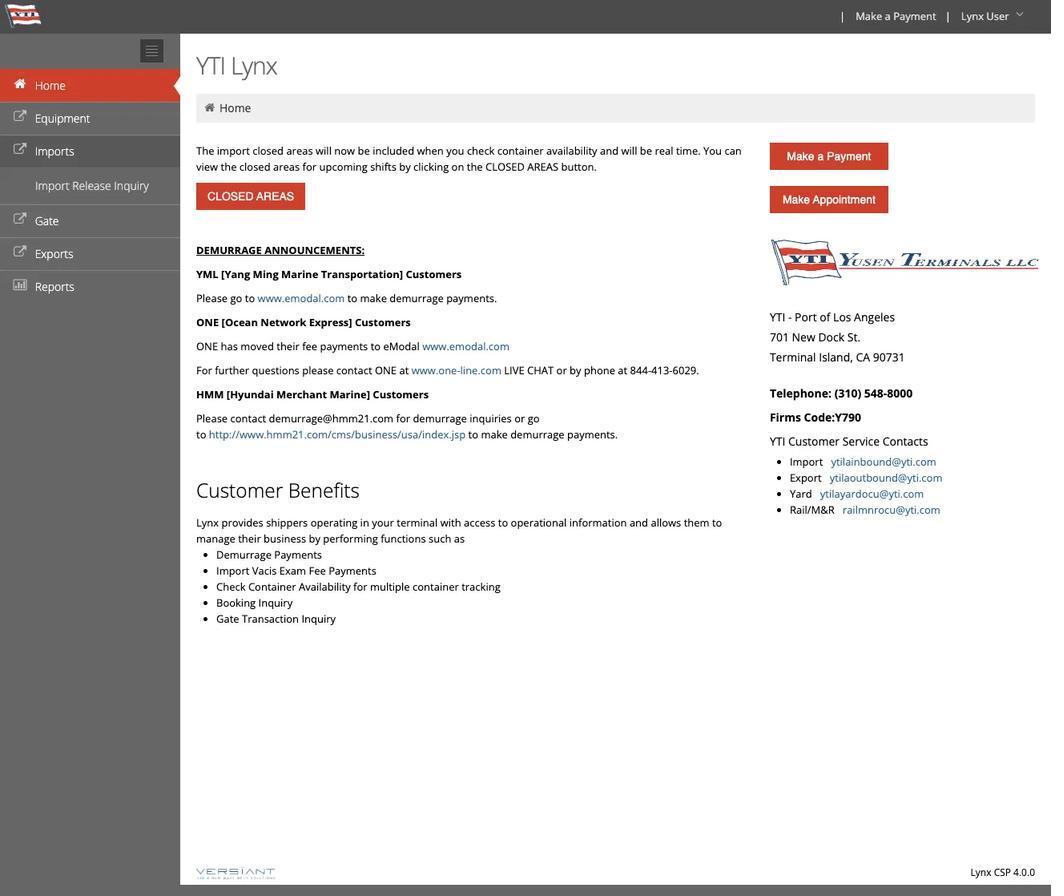 Task type: vqa. For each thing, say whether or not it's contained in the screenshot.
YML
yes



Task type: describe. For each thing, give the bounding box(es) containing it.
yti for yti lynx
[[196, 49, 225, 82]]

ca
[[856, 349, 871, 365]]

ytilainbound@yti.com
[[832, 454, 937, 469]]

1 vertical spatial by
[[570, 363, 582, 378]]

0 horizontal spatial customer
[[196, 477, 283, 503]]

you
[[704, 143, 722, 158]]

questions
[[252, 363, 300, 378]]

imports
[[35, 143, 74, 159]]

gate inside lynx provides shippers operating in your terminal with access to operational information and allows them to manage their business by performing functions such as demurrage payments import vacis exam fee payments check container availability for multiple container tracking booking inquiry gate transaction inquiry
[[216, 612, 239, 626]]

exports link
[[0, 237, 180, 270]]

shifts
[[370, 160, 397, 174]]

ytilaoutbound@yti.com
[[830, 471, 943, 485]]

demurrage announcements:
[[196, 243, 365, 257]]

exports
[[35, 246, 73, 261]]

0 vertical spatial make a payment link
[[849, 0, 942, 34]]

to down inquiries
[[469, 427, 479, 442]]

please for please contact demurrage@hmm21.com for demurrage inquiries or go to
[[196, 411, 228, 426]]

in
[[360, 515, 369, 530]]

as
[[454, 531, 465, 546]]

marine]
[[330, 387, 370, 402]]

exam
[[280, 563, 306, 578]]

performing
[[323, 531, 378, 546]]

to left emodal
[[371, 339, 381, 353]]

when
[[417, 143, 444, 158]]

you
[[447, 143, 465, 158]]

0 vertical spatial make a payment
[[856, 9, 937, 23]]

fee
[[309, 563, 326, 578]]

yti for yti - port of los angeles 701 new dock st. terminal island, ca 90731
[[770, 309, 786, 325]]

the
[[196, 143, 214, 158]]

one for one has moved their fee payments to emodal www.emodal.com
[[196, 339, 218, 353]]

by inside lynx provides shippers operating in your terminal with access to operational information and allows them to manage their business by performing functions such as demurrage payments import vacis exam fee payments check container availability for multiple container tracking booking inquiry gate transaction inquiry
[[309, 531, 321, 546]]

fee
[[302, 339, 317, 353]]

user
[[987, 9, 1010, 23]]

included
[[373, 143, 414, 158]]

0 horizontal spatial go
[[230, 291, 242, 305]]

ytilaoutbound@yti.com link
[[830, 471, 943, 485]]

line.com
[[461, 363, 502, 378]]

availability
[[299, 580, 351, 594]]

can
[[725, 143, 742, 158]]

0 vertical spatial or
[[557, 363, 567, 378]]

0 horizontal spatial a
[[818, 150, 824, 163]]

1 vertical spatial payments
[[329, 563, 377, 578]]

contacts
[[883, 434, 929, 449]]

port
[[795, 309, 817, 325]]

1 vertical spatial make a payment
[[787, 150, 872, 163]]

export
[[790, 471, 822, 485]]

hmm
[[196, 387, 224, 402]]

the import closed areas will now be included when you check container availability and will be real time.  you can view the closed areas for upcoming shifts by clicking on the closed areas button.
[[196, 143, 742, 174]]

vacis
[[252, 563, 277, 578]]

announcements:
[[265, 243, 365, 257]]

marine
[[281, 267, 318, 281]]

2 vertical spatial inquiry
[[302, 612, 336, 626]]

1 horizontal spatial home image
[[203, 102, 217, 113]]

or inside please contact demurrage@hmm21.com for demurrage inquiries or go to
[[515, 411, 525, 426]]

import release inquiry link
[[0, 174, 180, 198]]

import inside lynx provides shippers operating in your terminal with access to operational information and allows them to manage their business by performing functions such as demurrage payments import vacis exam fee payments check container availability for multiple container tracking booking inquiry gate transaction inquiry
[[216, 563, 250, 578]]

them
[[684, 515, 710, 530]]

customers for hmm [hyundai merchant marine] customers
[[373, 387, 429, 402]]

on
[[452, 160, 464, 174]]

http://www.hmm21.com/cms/business/usa/index.jsp link
[[209, 427, 466, 442]]

demurrage inside please contact demurrage@hmm21.com for demurrage inquiries or go to
[[413, 411, 467, 426]]

make appointment link
[[770, 186, 889, 213]]

versiant image
[[196, 867, 275, 880]]

external link image for equipment
[[12, 111, 28, 123]]

go inside please contact demurrage@hmm21.com for demurrage inquiries or go to
[[528, 411, 540, 426]]

yti for yti customer service contacts import ytilainbound@yti.com export ytilaoutbound@yti.com yard ytilayardocu@yti.com rail/m&r railmnrocu@yti.com
[[770, 434, 786, 449]]

1 vertical spatial closed
[[239, 160, 271, 174]]

701
[[770, 329, 789, 345]]

make for the bottom make a payment link
[[787, 150, 815, 163]]

payments
[[320, 339, 368, 353]]

one has moved their fee payments to emodal www.emodal.com
[[196, 339, 510, 353]]

for further questions please contact one at www.one-line.com live chat or by phone at 844-413-6029.
[[196, 363, 700, 378]]

contact inside please contact demurrage@hmm21.com for demurrage inquiries or go to
[[230, 411, 266, 426]]

to right them on the bottom right
[[713, 515, 723, 530]]

dock
[[819, 329, 845, 345]]

your
[[372, 515, 394, 530]]

1 at from the left
[[400, 363, 409, 378]]

lynx for lynx provides shippers operating in your terminal with access to operational information and allows them to manage their business by performing functions such as demurrage payments import vacis exam fee payments check container availability for multiple container tracking booking inquiry gate transaction inquiry
[[196, 515, 219, 530]]

0 vertical spatial demurrage
[[390, 291, 444, 305]]

1 horizontal spatial their
[[277, 339, 300, 353]]

[hyundai
[[227, 387, 274, 402]]

phone
[[584, 363, 616, 378]]

import
[[217, 143, 250, 158]]

telephone: (310) 548-8000
[[770, 386, 913, 401]]

548-
[[865, 386, 888, 401]]

ming
[[253, 267, 279, 281]]

functions
[[381, 531, 426, 546]]

of
[[820, 309, 831, 325]]

demurrage@hmm21.com
[[269, 411, 394, 426]]

for inside please contact demurrage@hmm21.com for demurrage inquiries or go to
[[396, 411, 410, 426]]

imports link
[[0, 135, 180, 168]]

external link image
[[12, 144, 28, 155]]

lynx user link
[[955, 0, 1034, 34]]

container
[[248, 580, 296, 594]]

release
[[72, 178, 111, 193]]

0 horizontal spatial payment
[[827, 150, 872, 163]]

1 vertical spatial make a payment link
[[770, 143, 889, 170]]

time.
[[676, 143, 701, 158]]

413-
[[652, 363, 673, 378]]

multiple
[[370, 580, 410, 594]]

upcoming
[[319, 160, 368, 174]]

inquiries
[[470, 411, 512, 426]]

appointment
[[813, 193, 876, 206]]

lynx user
[[962, 9, 1010, 23]]

to right "access"
[[498, 515, 508, 530]]

-
[[789, 309, 792, 325]]

availability
[[547, 143, 598, 158]]

manage
[[196, 531, 236, 546]]

by inside the import closed areas will now be included when you check container availability and will be real time.  you can view the closed areas for upcoming shifts by clicking on the closed areas button.
[[399, 160, 411, 174]]

import release inquiry
[[35, 178, 149, 193]]

2 be from the left
[[640, 143, 653, 158]]

0 vertical spatial make
[[856, 9, 883, 23]]

express]
[[309, 315, 352, 329]]

areas
[[528, 160, 559, 174]]

please contact demurrage@hmm21.com for demurrage inquiries or go to
[[196, 411, 540, 442]]

0 horizontal spatial home link
[[0, 69, 180, 102]]

allows
[[651, 515, 682, 530]]

gate link
[[0, 204, 180, 237]]

moved
[[241, 339, 274, 353]]

lynx csp 4.0.0
[[971, 866, 1036, 879]]

2 | from the left
[[946, 9, 951, 23]]

0 horizontal spatial inquiry
[[114, 178, 149, 193]]

external link image for exports
[[12, 247, 28, 258]]

1 vertical spatial payments.
[[567, 427, 618, 442]]

transportation]
[[321, 267, 403, 281]]

please go to www.emodal.com to make demurrage payments.
[[196, 291, 497, 305]]

for
[[196, 363, 212, 378]]

2 will from the left
[[622, 143, 638, 158]]



Task type: locate. For each thing, give the bounding box(es) containing it.
for inside lynx provides shippers operating in your terminal with access to operational information and allows them to manage their business by performing functions such as demurrage payments import vacis exam fee payments check container availability for multiple container tracking booking inquiry gate transaction inquiry
[[353, 580, 368, 594]]

provides
[[222, 515, 264, 530]]

angle down image
[[1012, 9, 1028, 20]]

0 vertical spatial www.emodal.com link
[[258, 291, 345, 305]]

one [ocean network express] customers
[[196, 315, 411, 329]]

their inside lynx provides shippers operating in your terminal with access to operational information and allows them to manage their business by performing functions such as demurrage payments import vacis exam fee payments check container availability for multiple container tracking booking inquiry gate transaction inquiry
[[238, 531, 261, 546]]

please inside please contact demurrage@hmm21.com for demurrage inquiries or go to
[[196, 411, 228, 426]]

www.emodal.com link for one has moved their fee payments to emodal www.emodal.com
[[423, 339, 510, 353]]

1 horizontal spatial customer
[[789, 434, 840, 449]]

customers up emodal
[[355, 315, 411, 329]]

1 vertical spatial customers
[[355, 315, 411, 329]]

closed down 'import'
[[239, 160, 271, 174]]

ytilainbound@yti.com link
[[832, 454, 937, 469]]

closed right 'import'
[[253, 143, 284, 158]]

container inside the import closed areas will now be included when you check container availability and will be real time.  you can view the closed areas for upcoming shifts by clicking on the closed areas button.
[[498, 143, 544, 158]]

2 the from the left
[[467, 160, 483, 174]]

payments. down phone
[[567, 427, 618, 442]]

external link image inside equipment link
[[12, 111, 28, 123]]

at
[[400, 363, 409, 378], [618, 363, 628, 378]]

by down included
[[399, 160, 411, 174]]

1 vertical spatial www.emodal.com
[[423, 339, 510, 353]]

0 vertical spatial external link image
[[12, 111, 28, 123]]

1 please from the top
[[196, 291, 228, 305]]

1 vertical spatial their
[[238, 531, 261, 546]]

2 vertical spatial one
[[375, 363, 397, 378]]

0 horizontal spatial be
[[358, 143, 370, 158]]

real
[[655, 143, 674, 158]]

http://www.hmm21.com/cms/business/usa/index.jsp to make demurrage payments.
[[209, 427, 618, 442]]

2 vertical spatial demurrage
[[511, 427, 565, 442]]

home image up the
[[203, 102, 217, 113]]

contact
[[336, 363, 372, 378], [230, 411, 266, 426]]

go
[[230, 291, 242, 305], [528, 411, 540, 426]]

customer down 'firms code:y790'
[[789, 434, 840, 449]]

2 horizontal spatial inquiry
[[302, 612, 336, 626]]

gate down booking
[[216, 612, 239, 626]]

live
[[504, 363, 525, 378]]

3 external link image from the top
[[12, 247, 28, 258]]

rail/m&r
[[790, 503, 835, 517]]

home up equipment
[[35, 78, 66, 93]]

1 vertical spatial external link image
[[12, 214, 28, 225]]

by left phone
[[570, 363, 582, 378]]

please down yml
[[196, 291, 228, 305]]

operational
[[511, 515, 567, 530]]

demurrage up emodal
[[390, 291, 444, 305]]

for left multiple
[[353, 580, 368, 594]]

1 vertical spatial make
[[787, 150, 815, 163]]

payment up appointment
[[827, 150, 872, 163]]

customer inside yti customer service contacts import ytilainbound@yti.com export ytilaoutbound@yti.com yard ytilayardocu@yti.com rail/m&r railmnrocu@yti.com
[[789, 434, 840, 449]]

hmm [hyundai merchant marine] customers
[[196, 387, 429, 402]]

1 horizontal spatial for
[[353, 580, 368, 594]]

areas left now
[[286, 143, 313, 158]]

1 horizontal spatial home link
[[220, 100, 251, 115]]

and right availability
[[600, 143, 619, 158]]

0 horizontal spatial import
[[35, 178, 69, 193]]

lynx for lynx csp 4.0.0
[[971, 866, 992, 879]]

make for make appointment link
[[783, 193, 810, 206]]

0 vertical spatial please
[[196, 291, 228, 305]]

csp
[[994, 866, 1012, 879]]

external link image inside exports link
[[12, 247, 28, 258]]

2 vertical spatial yti
[[770, 434, 786, 449]]

0 horizontal spatial make
[[360, 291, 387, 305]]

0 vertical spatial contact
[[336, 363, 372, 378]]

one left has
[[196, 339, 218, 353]]

external link image for gate
[[12, 214, 28, 225]]

home link up equipment
[[0, 69, 180, 102]]

telephone:
[[770, 386, 832, 401]]

home image up external link icon
[[12, 79, 28, 90]]

www.emodal.com link for to make demurrage payments.
[[258, 291, 345, 305]]

0 vertical spatial home
[[35, 78, 66, 93]]

customer up provides
[[196, 477, 283, 503]]

1 vertical spatial home image
[[203, 102, 217, 113]]

lynx for lynx user
[[962, 9, 984, 23]]

2 horizontal spatial import
[[790, 454, 823, 469]]

los
[[834, 309, 852, 325]]

go right inquiries
[[528, 411, 540, 426]]

the down 'import'
[[221, 160, 237, 174]]

1 horizontal spatial inquiry
[[259, 596, 293, 610]]

yti
[[196, 49, 225, 82], [770, 309, 786, 325], [770, 434, 786, 449]]

1 vertical spatial go
[[528, 411, 540, 426]]

[ocean
[[222, 315, 258, 329]]

0 vertical spatial payments
[[274, 547, 322, 562]]

www.emodal.com down marine at the top left of page
[[258, 291, 345, 305]]

yti inside yti customer service contacts import ytilainbound@yti.com export ytilaoutbound@yti.com yard ytilayardocu@yti.com rail/m&r railmnrocu@yti.com
[[770, 434, 786, 449]]

areas
[[286, 143, 313, 158], [273, 160, 300, 174]]

by down the operating
[[309, 531, 321, 546]]

1 vertical spatial or
[[515, 411, 525, 426]]

yti inside yti - port of los angeles 701 new dock st. terminal island, ca 90731
[[770, 309, 786, 325]]

external link image
[[12, 111, 28, 123], [12, 214, 28, 225], [12, 247, 28, 258]]

1 external link image from the top
[[12, 111, 28, 123]]

for up http://www.hmm21.com/cms/business/usa/index.jsp to make demurrage payments.
[[396, 411, 410, 426]]

to down transportation]
[[348, 291, 358, 305]]

0 horizontal spatial by
[[309, 531, 321, 546]]

gate
[[35, 213, 59, 228], [216, 612, 239, 626]]

or right inquiries
[[515, 411, 525, 426]]

2 please from the top
[[196, 411, 228, 426]]

gate up exports
[[35, 213, 59, 228]]

1 vertical spatial inquiry
[[259, 596, 293, 610]]

1 vertical spatial gate
[[216, 612, 239, 626]]

1 vertical spatial areas
[[273, 160, 300, 174]]

0 horizontal spatial www.emodal.com
[[258, 291, 345, 305]]

bar chart image
[[12, 280, 28, 291]]

0 vertical spatial yti
[[196, 49, 225, 82]]

customers for one [ocean network express] customers
[[355, 315, 411, 329]]

contact down [hyundai
[[230, 411, 266, 426]]

2 horizontal spatial by
[[570, 363, 582, 378]]

lynx inside lynx user link
[[962, 9, 984, 23]]

1 vertical spatial make
[[481, 427, 508, 442]]

their up demurrage
[[238, 531, 261, 546]]

one left [ocean
[[196, 315, 219, 329]]

and left allows
[[630, 515, 648, 530]]

0 horizontal spatial home image
[[12, 79, 28, 90]]

closed
[[253, 143, 284, 158], [239, 160, 271, 174]]

www.emodal.com link down marine at the top left of page
[[258, 291, 345, 305]]

yml [yang ming marine transportation] customers
[[196, 267, 462, 281]]

for left upcoming
[[303, 160, 317, 174]]

chat
[[527, 363, 554, 378]]

90731
[[874, 349, 906, 365]]

8000
[[888, 386, 913, 401]]

1 horizontal spatial and
[[630, 515, 648, 530]]

one
[[196, 315, 219, 329], [196, 339, 218, 353], [375, 363, 397, 378]]

1 horizontal spatial at
[[618, 363, 628, 378]]

payments. up line.com
[[447, 291, 497, 305]]

1 horizontal spatial go
[[528, 411, 540, 426]]

payments up availability
[[329, 563, 377, 578]]

make down transportation]
[[360, 291, 387, 305]]

to up [ocean
[[245, 291, 255, 305]]

be left real
[[640, 143, 653, 158]]

0 vertical spatial www.emodal.com
[[258, 291, 345, 305]]

0 vertical spatial go
[[230, 291, 242, 305]]

4.0.0
[[1014, 866, 1036, 879]]

2 vertical spatial external link image
[[12, 247, 28, 258]]

inquiry down container
[[259, 596, 293, 610]]

the right on on the left top of the page
[[467, 160, 483, 174]]

844-
[[630, 363, 652, 378]]

2 horizontal spatial for
[[396, 411, 410, 426]]

www.emodal.com link up www.one-line.com link
[[423, 339, 510, 353]]

benefits
[[288, 477, 360, 503]]

2 vertical spatial customers
[[373, 387, 429, 402]]

www.emodal.com link
[[258, 291, 345, 305], [423, 339, 510, 353]]

their
[[277, 339, 300, 353], [238, 531, 261, 546]]

make down inquiries
[[481, 427, 508, 442]]

0 vertical spatial one
[[196, 315, 219, 329]]

further
[[215, 363, 249, 378]]

1 will from the left
[[316, 143, 332, 158]]

1 horizontal spatial the
[[467, 160, 483, 174]]

please
[[302, 363, 334, 378]]

equipment link
[[0, 102, 180, 135]]

be
[[358, 143, 370, 158], [640, 143, 653, 158]]

1 vertical spatial home
[[220, 100, 251, 115]]

home link down yti lynx at left top
[[220, 100, 251, 115]]

1 horizontal spatial make
[[481, 427, 508, 442]]

yti lynx
[[196, 49, 277, 82]]

yti customer service contacts import ytilainbound@yti.com export ytilaoutbound@yti.com yard ytilayardocu@yti.com rail/m&r railmnrocu@yti.com
[[770, 434, 943, 517]]

(310)
[[835, 386, 862, 401]]

please down hmm
[[196, 411, 228, 426]]

0 horizontal spatial the
[[221, 160, 237, 174]]

www.emodal.com
[[258, 291, 345, 305], [423, 339, 510, 353]]

and inside lynx provides shippers operating in your terminal with access to operational information and allows them to manage their business by performing functions such as demurrage payments import vacis exam fee payments check container availability for multiple container tracking booking inquiry gate transaction inquiry
[[630, 515, 648, 530]]

customers up http://www.hmm21.com/cms/business/usa/index.jsp to make demurrage payments.
[[373, 387, 429, 402]]

import down the imports on the top of page
[[35, 178, 69, 193]]

0 horizontal spatial for
[[303, 160, 317, 174]]

1 vertical spatial for
[[396, 411, 410, 426]]

[yang
[[221, 267, 250, 281]]

0 horizontal spatial |
[[840, 9, 846, 23]]

0 vertical spatial areas
[[286, 143, 313, 158]]

now
[[334, 143, 355, 158]]

will left now
[[316, 143, 332, 158]]

www.one-line.com link
[[412, 363, 502, 378]]

0 vertical spatial home image
[[12, 79, 28, 90]]

0 horizontal spatial contact
[[230, 411, 266, 426]]

0 horizontal spatial gate
[[35, 213, 59, 228]]

to inside please contact demurrage@hmm21.com for demurrage inquiries or go to
[[196, 427, 206, 442]]

0 vertical spatial and
[[600, 143, 619, 158]]

inquiry right the release
[[114, 178, 149, 193]]

and
[[600, 143, 619, 158], [630, 515, 648, 530]]

terminal
[[770, 349, 816, 365]]

www.one-
[[412, 363, 461, 378]]

1 horizontal spatial be
[[640, 143, 653, 158]]

view
[[196, 160, 218, 174]]

0 vertical spatial container
[[498, 143, 544, 158]]

inquiry down availability
[[302, 612, 336, 626]]

button.
[[561, 160, 597, 174]]

0 vertical spatial customers
[[406, 267, 462, 281]]

1 be from the left
[[358, 143, 370, 158]]

one down emodal
[[375, 363, 397, 378]]

1 vertical spatial one
[[196, 339, 218, 353]]

1 horizontal spatial payment
[[894, 9, 937, 23]]

1 horizontal spatial will
[[622, 143, 638, 158]]

1 vertical spatial yti
[[770, 309, 786, 325]]

to down hmm
[[196, 427, 206, 442]]

at down emodal
[[400, 363, 409, 378]]

contact down one has moved their fee payments to emodal www.emodal.com
[[336, 363, 372, 378]]

2 vertical spatial make
[[783, 193, 810, 206]]

home image
[[12, 79, 28, 90], [203, 102, 217, 113]]

make
[[856, 9, 883, 23], [787, 150, 815, 163], [783, 193, 810, 206]]

at left the 844-
[[618, 363, 628, 378]]

1 vertical spatial a
[[818, 150, 824, 163]]

their left fee
[[277, 339, 300, 353]]

container up closed
[[498, 143, 544, 158]]

areas left upcoming
[[273, 160, 300, 174]]

None submit
[[196, 183, 306, 210]]

equipment
[[35, 111, 90, 126]]

lynx inside lynx provides shippers operating in your terminal with access to operational information and allows them to manage their business by performing functions such as demurrage payments import vacis exam fee payments check container availability for multiple container tracking booking inquiry gate transaction inquiry
[[196, 515, 219, 530]]

yard
[[790, 487, 812, 501]]

1 horizontal spatial |
[[946, 9, 951, 23]]

0 vertical spatial inquiry
[[114, 178, 149, 193]]

the
[[221, 160, 237, 174], [467, 160, 483, 174]]

one for one [ocean network express] customers
[[196, 315, 219, 329]]

and inside the import closed areas will now be included when you check container availability and will be real time.  you can view the closed areas for upcoming shifts by clicking on the closed areas button.
[[600, 143, 619, 158]]

0 vertical spatial a
[[885, 9, 891, 23]]

ytilayardocu@yti.com link
[[821, 487, 924, 501]]

external link image inside gate link
[[12, 214, 28, 225]]

demurrage up http://www.hmm21.com/cms/business/usa/index.jsp to make demurrage payments.
[[413, 411, 467, 426]]

for inside the import closed areas will now be included when you check container availability and will be real time.  you can view the closed areas for upcoming shifts by clicking on the closed areas button.
[[303, 160, 317, 174]]

check
[[216, 580, 246, 594]]

2 at from the left
[[618, 363, 628, 378]]

yml
[[196, 267, 219, 281]]

payments up the exam
[[274, 547, 322, 562]]

import up "export"
[[790, 454, 823, 469]]

clicking
[[414, 160, 449, 174]]

0 vertical spatial by
[[399, 160, 411, 174]]

customers right transportation]
[[406, 267, 462, 281]]

1 the from the left
[[221, 160, 237, 174]]

by
[[399, 160, 411, 174], [570, 363, 582, 378], [309, 531, 321, 546]]

2 external link image from the top
[[12, 214, 28, 225]]

1 horizontal spatial by
[[399, 160, 411, 174]]

0 vertical spatial payment
[[894, 9, 937, 23]]

1 vertical spatial and
[[630, 515, 648, 530]]

access
[[464, 515, 496, 530]]

firms code:y790
[[770, 410, 862, 425]]

0 vertical spatial make
[[360, 291, 387, 305]]

1 horizontal spatial home
[[220, 100, 251, 115]]

www.emodal.com up www.one-line.com link
[[423, 339, 510, 353]]

1 horizontal spatial or
[[557, 363, 567, 378]]

1 horizontal spatial payments
[[329, 563, 377, 578]]

0 vertical spatial gate
[[35, 213, 59, 228]]

payment left "lynx user" at the right top of the page
[[894, 9, 937, 23]]

make a payment link
[[849, 0, 942, 34], [770, 143, 889, 170]]

0 horizontal spatial payments.
[[447, 291, 497, 305]]

0 vertical spatial closed
[[253, 143, 284, 158]]

reports link
[[0, 270, 180, 303]]

0 vertical spatial payments.
[[447, 291, 497, 305]]

railmnrocu@yti.com link
[[843, 503, 941, 517]]

with
[[441, 515, 461, 530]]

0 vertical spatial for
[[303, 160, 317, 174]]

1 vertical spatial import
[[790, 454, 823, 469]]

terminal
[[397, 515, 438, 530]]

reports
[[35, 279, 74, 294]]

0 horizontal spatial www.emodal.com link
[[258, 291, 345, 305]]

1 | from the left
[[840, 9, 846, 23]]

0 vertical spatial import
[[35, 178, 69, 193]]

demurrage down inquiries
[[511, 427, 565, 442]]

angeles
[[855, 309, 895, 325]]

go down [yang at the left top of page
[[230, 291, 242, 305]]

2 vertical spatial by
[[309, 531, 321, 546]]

service
[[843, 434, 880, 449]]

will left real
[[622, 143, 638, 158]]

1 vertical spatial please
[[196, 411, 228, 426]]

import up check
[[216, 563, 250, 578]]

container left tracking
[[413, 580, 459, 594]]

please for please go to www.emodal.com to make demurrage payments.
[[196, 291, 228, 305]]

island,
[[819, 349, 854, 365]]

0 vertical spatial their
[[277, 339, 300, 353]]

home down yti lynx at left top
[[220, 100, 251, 115]]

or right chat
[[557, 363, 567, 378]]

be right now
[[358, 143, 370, 158]]

container inside lynx provides shippers operating in your terminal with access to operational information and allows them to manage their business by performing functions such as demurrage payments import vacis exam fee payments check container availability for multiple container tracking booking inquiry gate transaction inquiry
[[413, 580, 459, 594]]

check
[[467, 143, 495, 158]]

import inside yti customer service contacts import ytilainbound@yti.com export ytilaoutbound@yti.com yard ytilayardocu@yti.com rail/m&r railmnrocu@yti.com
[[790, 454, 823, 469]]



